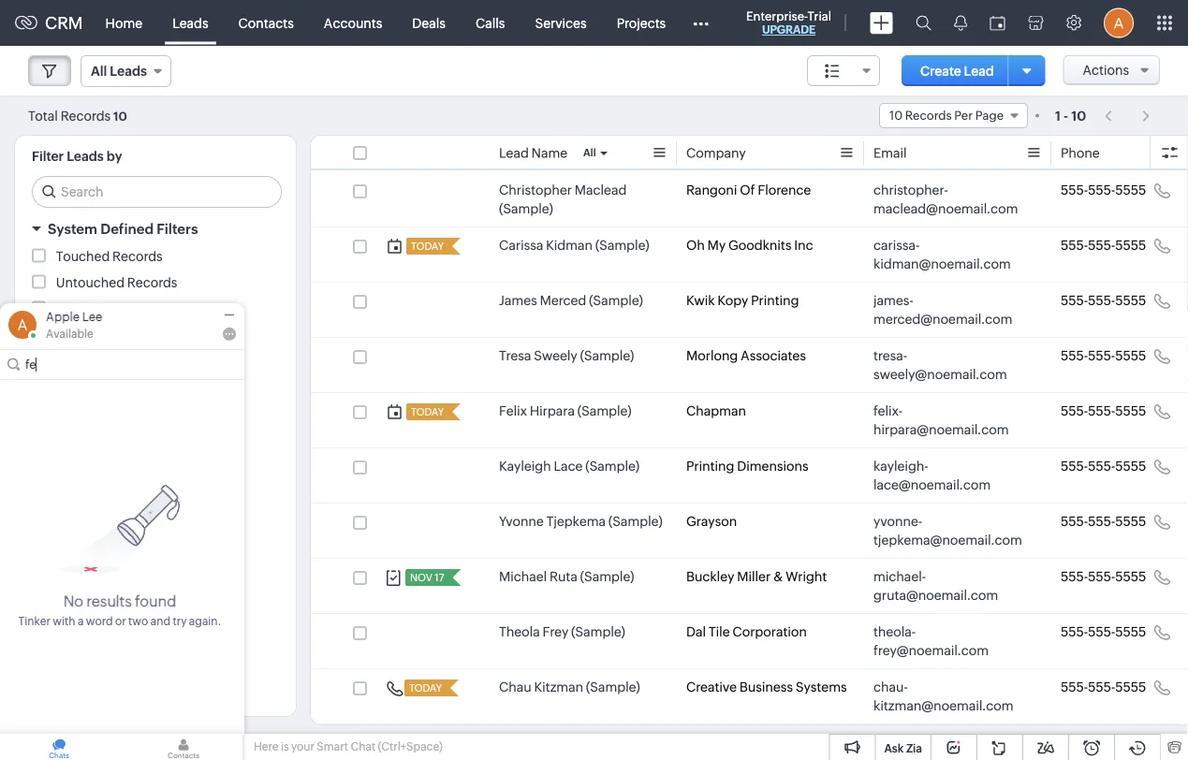 Task type: vqa. For each thing, say whether or not it's contained in the screenshot.
Felix Hirpara (Sample) 'Link'
yes



Task type: locate. For each thing, give the bounding box(es) containing it.
converted account
[[56, 574, 176, 589]]

5555 for kayleigh- lace@noemail.com
[[1116, 459, 1147, 474]]

accounts
[[324, 15, 382, 30]]

navigation
[[1096, 102, 1161, 129]]

555-555-5555 for michael- gruta@noemail.com
[[1061, 570, 1147, 585]]

(sample) inside christopher maclead (sample)
[[499, 201, 553, 216]]

0 vertical spatial today link
[[407, 238, 446, 255]]

gruta@noemail.com
[[874, 588, 999, 603]]

leads down home
[[110, 64, 147, 79]]

1 horizontal spatial printing
[[751, 293, 800, 308]]

(sample) for james merced (sample)
[[589, 293, 643, 308]]

carissa- kidman@noemail.com link
[[874, 236, 1024, 274]]

9 555-555-5555 from the top
[[1061, 625, 1147, 640]]

(sample) down the christopher
[[499, 201, 553, 216]]

wright
[[786, 570, 827, 585]]

deal
[[124, 627, 151, 642]]

1 vertical spatial leads
[[110, 64, 147, 79]]

tinker
[[18, 615, 51, 628]]

2 vertical spatial today
[[409, 683, 442, 695]]

10 inside field
[[890, 109, 903, 123]]

trial
[[808, 9, 832, 23]]

records up filter leads by
[[61, 108, 111, 123]]

records
[[61, 108, 111, 123], [906, 109, 952, 123], [113, 249, 163, 264], [127, 275, 177, 290], [105, 327, 155, 342]]

create menu image
[[870, 12, 894, 34]]

10 up email
[[890, 109, 903, 123]]

2 5555 from the top
[[1116, 238, 1147, 253]]

rangoni of florence
[[687, 183, 812, 198]]

kayleigh- lace@noemail.com
[[874, 459, 991, 493]]

chau kitzman (sample)
[[499, 680, 640, 695]]

touched records
[[56, 249, 163, 264]]

5555 for carissa- kidman@noemail.com
[[1116, 238, 1147, 253]]

1 vertical spatial action
[[158, 327, 198, 342]]

10 555-555-5555 from the top
[[1061, 680, 1147, 695]]

or
[[115, 615, 126, 628]]

search element
[[905, 0, 943, 46]]

(sample) right kitzman
[[586, 680, 640, 695]]

company up rangoni
[[687, 146, 746, 161]]

0 vertical spatial converted
[[56, 574, 121, 589]]

lead left name
[[499, 146, 529, 161]]

5555 for theola- frey@noemail.com
[[1116, 625, 1147, 640]]

1 vertical spatial converted
[[56, 600, 121, 615]]

row group
[[311, 172, 1189, 725]]

chau kitzman (sample) link
[[499, 678, 640, 697]]

1 horizontal spatial 10
[[890, 109, 903, 123]]

555-555-5555 for theola- frey@noemail.com
[[1061, 625, 1147, 640]]

printing up 'grayson'
[[687, 459, 735, 474]]

0 vertical spatial lead
[[964, 63, 995, 78]]

merced
[[540, 293, 587, 308]]

(sample) right hirpara
[[578, 404, 632, 419]]

leads link
[[158, 0, 224, 45]]

converted for converted account
[[56, 574, 121, 589]]

yvonne-
[[874, 514, 923, 529]]

1 horizontal spatial action
[[158, 327, 198, 342]]

1 vertical spatial today
[[411, 407, 444, 418]]

all up maclead
[[584, 147, 596, 159]]

7 555-555-5555 from the top
[[1061, 514, 1147, 529]]

10 Records Per Page field
[[880, 103, 1029, 128]]

christopher- maclead@noemail.com link
[[874, 181, 1024, 218]]

tile
[[709, 625, 730, 640]]

account
[[124, 574, 176, 589]]

tresa- sweely@noemail.com link
[[874, 347, 1024, 384]]

0 horizontal spatial printing
[[687, 459, 735, 474]]

carissa kidman (sample) link
[[499, 236, 650, 255]]

1 converted from the top
[[56, 574, 121, 589]]

calls
[[476, 15, 505, 30]]

records left per
[[906, 109, 952, 123]]

555-555-5555 for tresa- sweely@noemail.com
[[1061, 348, 1147, 363]]

(sample)
[[499, 201, 553, 216], [596, 238, 650, 253], [589, 293, 643, 308], [580, 348, 635, 363], [578, 404, 632, 419], [586, 459, 640, 474], [609, 514, 663, 529], [581, 570, 635, 585], [572, 625, 626, 640], [586, 680, 640, 695]]

inc
[[795, 238, 814, 253]]

action up related records action
[[103, 301, 143, 316]]

(sample) right ruta
[[581, 570, 635, 585]]

kayleigh- lace@noemail.com link
[[874, 457, 1024, 495]]

1 vertical spatial lead
[[499, 146, 529, 161]]

5 5555 from the top
[[1116, 404, 1147, 419]]

today link for carissa
[[407, 238, 446, 255]]

3 converted from the top
[[56, 627, 121, 642]]

results
[[86, 593, 132, 610]]

10 5555 from the top
[[1116, 680, 1147, 695]]

row group containing christopher maclead (sample)
[[311, 172, 1189, 725]]

all inside 'field'
[[91, 64, 107, 79]]

converted
[[56, 574, 121, 589], [56, 600, 121, 615], [56, 627, 121, 642]]

rangoni
[[687, 183, 738, 198]]

6 555-555-5555 from the top
[[1061, 459, 1147, 474]]

enterprise-
[[747, 9, 808, 23]]

10 inside total records 10
[[113, 109, 127, 123]]

1 555-555-5555 from the top
[[1061, 183, 1147, 198]]

associates
[[741, 348, 807, 363]]

(sample) for theola frey (sample)
[[572, 625, 626, 640]]

chats image
[[0, 734, 118, 761]]

(sample) right tjepkema
[[609, 514, 663, 529]]

2 horizontal spatial 10
[[1072, 108, 1087, 123]]

(sample) right the lace
[[586, 459, 640, 474]]

smart
[[317, 741, 348, 754]]

(sample) for carissa kidman (sample)
[[596, 238, 650, 253]]

leads left by
[[67, 149, 104, 164]]

chau- kitzman@noemail.com
[[874, 680, 1014, 714]]

(sample) for chau kitzman (sample)
[[586, 680, 640, 695]]

(sample) for felix hirpara (sample)
[[578, 404, 632, 419]]

services link
[[520, 0, 602, 45]]

oh
[[687, 238, 705, 253]]

10 up by
[[113, 109, 127, 123]]

6 5555 from the top
[[1116, 459, 1147, 474]]

2 horizontal spatial leads
[[172, 15, 209, 30]]

james-
[[874, 293, 914, 308]]

0 vertical spatial company
[[687, 146, 746, 161]]

0 horizontal spatial leads
[[67, 149, 104, 164]]

3 555-555-5555 from the top
[[1061, 293, 1147, 308]]

leads inside 'field'
[[110, 64, 147, 79]]

lead right create
[[964, 63, 995, 78]]

0 vertical spatial printing
[[751, 293, 800, 308]]

2 vertical spatial today link
[[405, 680, 444, 697]]

0 horizontal spatial lead
[[499, 146, 529, 161]]

michael ruta (sample) link
[[499, 568, 635, 586]]

contact
[[124, 600, 173, 615]]

0 horizontal spatial company
[[56, 548, 116, 563]]

create
[[921, 63, 962, 78]]

5555 for chau- kitzman@noemail.com
[[1116, 680, 1147, 695]]

0 vertical spatial all
[[91, 64, 107, 79]]

filters
[[157, 221, 198, 237]]

1 horizontal spatial leads
[[110, 64, 147, 79]]

0 horizontal spatial all
[[91, 64, 107, 79]]

action up search contacts & chats text box on the left top of page
[[158, 327, 198, 342]]

1 vertical spatial today link
[[407, 404, 446, 421]]

ask zia
[[885, 742, 923, 755]]

goodknits
[[729, 238, 792, 253]]

kayleigh lace (sample) link
[[499, 457, 640, 476]]

5555 for james- merced@noemail.com
[[1116, 293, 1147, 308]]

yvonne- tjepkema@noemail.com
[[874, 514, 1023, 548]]

carissa kidman (sample)
[[499, 238, 650, 253]]

1 horizontal spatial lead
[[964, 63, 995, 78]]

company up converted account
[[56, 548, 116, 563]]

enterprise-trial upgrade
[[747, 9, 832, 36]]

your
[[291, 741, 315, 754]]

10 right -
[[1072, 108, 1087, 123]]

0 vertical spatial today
[[411, 241, 444, 252]]

carissa
[[499, 238, 544, 253]]

555-555-5555 for carissa- kidman@noemail.com
[[1061, 238, 1147, 253]]

chapman
[[687, 404, 747, 419]]

2 vertical spatial leads
[[67, 149, 104, 164]]

555-555-5555 for felix- hirpara@noemail.com
[[1061, 404, 1147, 419]]

1 horizontal spatial all
[[584, 147, 596, 159]]

merced@noemail.com
[[874, 312, 1013, 327]]

two
[[128, 615, 148, 628]]

2 555-555-5555 from the top
[[1061, 238, 1147, 253]]

tresa sweely (sample)
[[499, 348, 635, 363]]

(sample) right merced
[[589, 293, 643, 308]]

4 555-555-5555 from the top
[[1061, 348, 1147, 363]]

records inside 10 records per page field
[[906, 109, 952, 123]]

all up total records 10
[[91, 64, 107, 79]]

related records action
[[56, 327, 198, 342]]

4 5555 from the top
[[1116, 348, 1147, 363]]

today for carissa kidman (sample)
[[411, 241, 444, 252]]

create menu element
[[859, 0, 905, 45]]

home link
[[90, 0, 158, 45]]

1 vertical spatial all
[[584, 147, 596, 159]]

8 555-555-5555 from the top
[[1061, 570, 1147, 585]]

my
[[708, 238, 726, 253]]

kayleigh-
[[874, 459, 929, 474]]

0 vertical spatial action
[[103, 301, 143, 316]]

1 vertical spatial company
[[56, 548, 116, 563]]

(sample) right sweely
[[580, 348, 635, 363]]

kitzman@noemail.com
[[874, 699, 1014, 714]]

all
[[91, 64, 107, 79], [584, 147, 596, 159]]

(sample) for christopher maclead (sample)
[[499, 201, 553, 216]]

system defined filters button
[[15, 213, 296, 246]]

records up search contacts & chats text box on the left top of page
[[105, 327, 155, 342]]

5 555-555-5555 from the top
[[1061, 404, 1147, 419]]

10 for 1 - 10
[[1072, 108, 1087, 123]]

creative business systems
[[687, 680, 847, 695]]

None field
[[808, 55, 881, 86]]

hirpara
[[530, 404, 575, 419]]

projects
[[617, 15, 666, 30]]

available
[[46, 328, 93, 341]]

today link for chau
[[405, 680, 444, 697]]

phone
[[1061, 146, 1100, 161]]

(sample) right kidman
[[596, 238, 650, 253]]

(sample) right frey
[[572, 625, 626, 640]]

and
[[151, 615, 171, 628]]

untouched
[[56, 275, 125, 290]]

2 vertical spatial converted
[[56, 627, 121, 642]]

chau
[[499, 680, 532, 695]]

printing right kopy
[[751, 293, 800, 308]]

8 5555 from the top
[[1116, 570, 1147, 585]]

leads right home link
[[172, 15, 209, 30]]

555-555-5555
[[1061, 183, 1147, 198], [1061, 238, 1147, 253], [1061, 293, 1147, 308], [1061, 348, 1147, 363], [1061, 404, 1147, 419], [1061, 459, 1147, 474], [1061, 514, 1147, 529], [1061, 570, 1147, 585], [1061, 625, 1147, 640], [1061, 680, 1147, 695]]

(sample) for michael ruta (sample)
[[581, 570, 635, 585]]

9 5555 from the top
[[1116, 625, 1147, 640]]

records down touched records
[[127, 275, 177, 290]]

1 5555 from the top
[[1116, 183, 1147, 198]]

theola- frey@noemail.com link
[[874, 623, 1024, 660]]

felix hirpara (sample) link
[[499, 402, 632, 421]]

miller
[[737, 570, 771, 585]]

christopher- maclead@noemail.com
[[874, 183, 1019, 216]]

5555 for michael- gruta@noemail.com
[[1116, 570, 1147, 585]]

michael- gruta@noemail.com
[[874, 570, 999, 603]]

0 horizontal spatial 10
[[113, 109, 127, 123]]

create lead button
[[902, 55, 1013, 86]]

7 5555 from the top
[[1116, 514, 1147, 529]]

records down defined at the left top of the page
[[113, 249, 163, 264]]

chau-
[[874, 680, 908, 695]]

3 5555 from the top
[[1116, 293, 1147, 308]]

christopher
[[499, 183, 572, 198]]

corporation
[[733, 625, 807, 640]]

2 converted from the top
[[56, 600, 121, 615]]



Task type: describe. For each thing, give the bounding box(es) containing it.
10 for total records 10
[[113, 109, 127, 123]]

christopher maclead (sample) link
[[499, 181, 668, 218]]

calls link
[[461, 0, 520, 45]]

(sample) for tresa sweely (sample)
[[580, 348, 635, 363]]

theola-
[[874, 625, 916, 640]]

nov 17
[[410, 572, 444, 584]]

carissa-
[[874, 238, 920, 253]]

555-555-5555 for james- merced@noemail.com
[[1061, 293, 1147, 308]]

felix
[[499, 404, 527, 419]]

tresa
[[499, 348, 532, 363]]

dal tile corporation
[[687, 625, 807, 640]]

projects link
[[602, 0, 681, 45]]

apple lee
[[46, 310, 102, 324]]

records for touched
[[113, 249, 163, 264]]

no results found tinker with a word or two and try again.
[[18, 593, 221, 628]]

All Leads field
[[81, 55, 171, 87]]

filter
[[32, 149, 64, 164]]

deals link
[[397, 0, 461, 45]]

theola frey (sample)
[[499, 625, 626, 640]]

contacts
[[239, 15, 294, 30]]

(sample) for kayleigh lace (sample)
[[586, 459, 640, 474]]

10 records per page
[[890, 109, 1004, 123]]

0 horizontal spatial action
[[103, 301, 143, 316]]

james- merced@noemail.com
[[874, 293, 1013, 327]]

today link for felix
[[407, 404, 446, 421]]

dimensions
[[737, 459, 809, 474]]

signals element
[[943, 0, 979, 46]]

kwik kopy printing
[[687, 293, 800, 308]]

email
[[874, 146, 907, 161]]

yvonne
[[499, 514, 544, 529]]

lead inside 'button'
[[964, 63, 995, 78]]

morlong associates
[[687, 348, 807, 363]]

kwik
[[687, 293, 715, 308]]

Search Contacts & Chats text field
[[25, 350, 221, 379]]

actions
[[1083, 63, 1130, 78]]

leads for filter leads by
[[67, 149, 104, 164]]

accounts link
[[309, 0, 397, 45]]

tresa- sweely@noemail.com
[[874, 348, 1008, 382]]

related
[[56, 327, 102, 342]]

chau- kitzman@noemail.com link
[[874, 678, 1024, 716]]

records for 10
[[906, 109, 952, 123]]

crm link
[[15, 13, 83, 33]]

5555 for yvonne- tjepkema@noemail.com
[[1116, 514, 1147, 529]]

oh my goodknits inc
[[687, 238, 814, 253]]

profile image
[[1104, 8, 1134, 38]]

maclead@noemail.com
[[874, 201, 1019, 216]]

profile element
[[1093, 0, 1146, 45]]

here is your smart chat (ctrl+space)
[[254, 741, 443, 754]]

record action
[[56, 301, 143, 316]]

tresa sweely (sample) link
[[499, 347, 635, 365]]

1 horizontal spatial company
[[687, 146, 746, 161]]

yvonne- tjepkema@noemail.com link
[[874, 512, 1024, 550]]

converted contact
[[56, 600, 173, 615]]

crm
[[45, 13, 83, 33]]

converted for converted contact
[[56, 600, 121, 615]]

-
[[1064, 108, 1069, 123]]

(sample) for yvonne tjepkema (sample)
[[609, 514, 663, 529]]

kopy
[[718, 293, 749, 308]]

yvonne tjepkema (sample) link
[[499, 512, 663, 531]]

all for all
[[584, 147, 596, 159]]

5555 for tresa- sweely@noemail.com
[[1116, 348, 1147, 363]]

5555 for felix- hirpara@noemail.com
[[1116, 404, 1147, 419]]

home
[[105, 15, 143, 30]]

annual
[[56, 496, 99, 511]]

per
[[955, 109, 973, 123]]

size image
[[825, 63, 840, 80]]

apple
[[46, 310, 80, 324]]

page
[[976, 109, 1004, 123]]

today for felix hirpara (sample)
[[411, 407, 444, 418]]

frey@noemail.com
[[874, 644, 989, 659]]

yvonne tjepkema (sample)
[[499, 514, 663, 529]]

michael ruta (sample)
[[499, 570, 635, 585]]

555-555-5555 for chau- kitzman@noemail.com
[[1061, 680, 1147, 695]]

1
[[1056, 108, 1061, 123]]

Other Modules field
[[681, 8, 722, 38]]

no
[[63, 593, 83, 610]]

5555 for christopher- maclead@noemail.com
[[1116, 183, 1147, 198]]

activities
[[56, 380, 112, 395]]

filter leads by
[[32, 149, 122, 164]]

0 vertical spatial leads
[[172, 15, 209, 30]]

search image
[[916, 15, 932, 31]]

james merced (sample)
[[499, 293, 643, 308]]

of
[[740, 183, 756, 198]]

calendar image
[[990, 15, 1006, 30]]

record
[[56, 301, 100, 316]]

contacts link
[[224, 0, 309, 45]]

system defined filters
[[48, 221, 198, 237]]

buckley
[[687, 570, 735, 585]]

converted for converted deal
[[56, 627, 121, 642]]

theola
[[499, 625, 540, 640]]

try
[[173, 615, 187, 628]]

all for all leads
[[91, 64, 107, 79]]

Search text field
[[33, 177, 281, 207]]

chat
[[351, 741, 376, 754]]

felix- hirpara@noemail.com
[[874, 404, 1009, 437]]

1 vertical spatial printing
[[687, 459, 735, 474]]

records for untouched
[[127, 275, 177, 290]]

morlong
[[687, 348, 738, 363]]

printing dimensions
[[687, 459, 809, 474]]

kayleigh lace (sample)
[[499, 459, 640, 474]]

ask
[[885, 742, 904, 755]]

555-555-5555 for kayleigh- lace@noemail.com
[[1061, 459, 1147, 474]]

deals
[[412, 15, 446, 30]]

creative
[[687, 680, 737, 695]]

upgrade
[[762, 23, 816, 36]]

kitzman
[[534, 680, 584, 695]]

signals image
[[955, 15, 968, 31]]

555-555-5555 for yvonne- tjepkema@noemail.com
[[1061, 514, 1147, 529]]

total records 10
[[28, 108, 127, 123]]

leads for all leads
[[110, 64, 147, 79]]

nov 17 link
[[406, 570, 446, 586]]

hirpara@noemail.com
[[874, 422, 1009, 437]]

555-555-5555 for christopher- maclead@noemail.com
[[1061, 183, 1147, 198]]

tjepkema
[[547, 514, 606, 529]]

today for chau kitzman (sample)
[[409, 683, 442, 695]]

records for related
[[105, 327, 155, 342]]

carissa- kidman@noemail.com
[[874, 238, 1011, 272]]

maclead
[[575, 183, 627, 198]]

sweely@noemail.com
[[874, 367, 1008, 382]]

contacts image
[[125, 734, 243, 761]]

theola- frey@noemail.com
[[874, 625, 989, 659]]

frey
[[543, 625, 569, 640]]

records for total
[[61, 108, 111, 123]]

tresa-
[[874, 348, 908, 363]]



